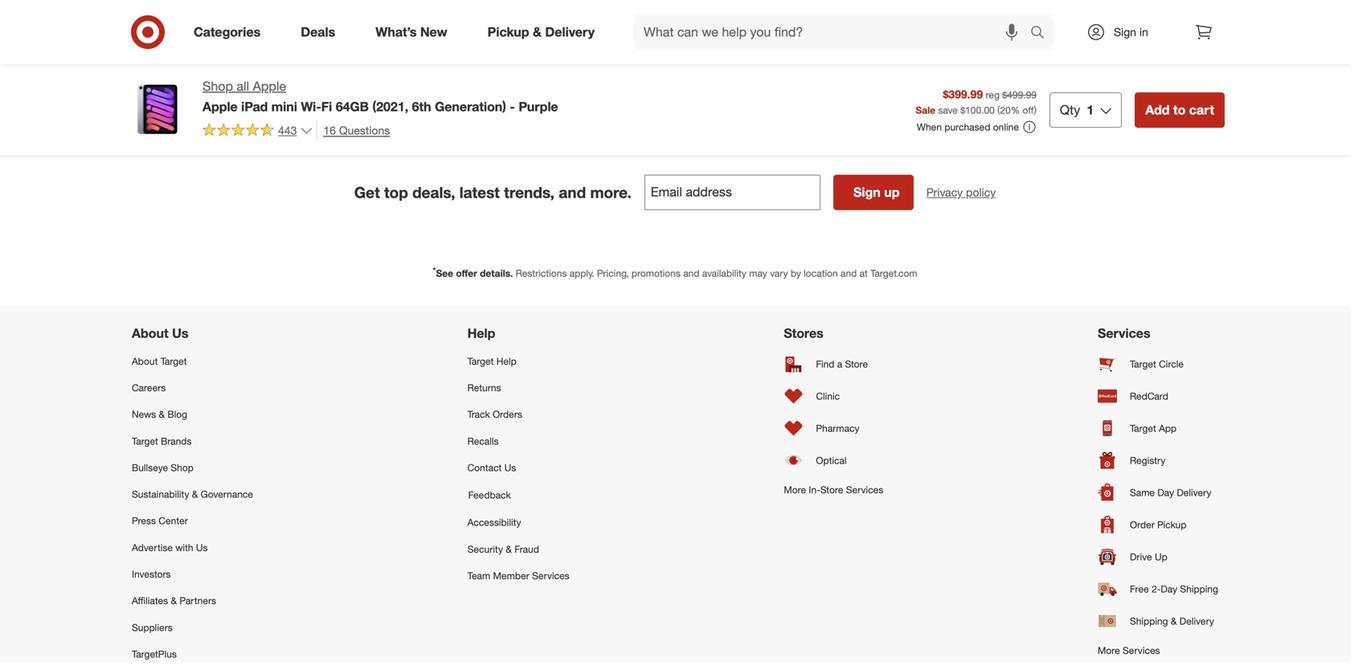 Task type: describe. For each thing, give the bounding box(es) containing it.
careers link
[[132, 375, 253, 401]]

press center
[[132, 515, 188, 527]]

purchased
[[945, 121, 990, 133]]

drive
[[1130, 551, 1152, 563]]

with
[[175, 542, 193, 554]]

1 horizontal spatial us
[[196, 542, 208, 554]]

add to cart button
[[1135, 92, 1225, 128]]

track orders
[[467, 408, 522, 420]]

add
[[1145, 102, 1170, 118]]

a
[[837, 358, 842, 370]]

us for contact us
[[504, 462, 516, 474]]

ipad
[[241, 99, 268, 114]]

clinic
[[816, 390, 840, 402]]

availability
[[702, 267, 746, 279]]

blog
[[167, 408, 187, 420]]

optical
[[816, 454, 847, 466]]

cart
[[1189, 102, 1214, 118]]

target brands
[[132, 435, 192, 447]]

services down optical link
[[846, 484, 883, 496]]

shop inside shop all apple apple ipad mini wi-fi 64gb (2021, 6th generation) - purple
[[203, 78, 233, 94]]

deals
[[301, 24, 335, 40]]

target help
[[467, 355, 517, 367]]

sign in
[[1114, 25, 1148, 39]]

policy
[[966, 185, 996, 199]]

0 vertical spatial help
[[467, 325, 495, 341]]

& for pickup
[[533, 24, 542, 40]]

$399.99 reg $499.99 sale save $ 100.00 ( 20 % off )
[[916, 87, 1037, 116]]

targetplus link
[[132, 641, 253, 662]]

services up target circle
[[1098, 325, 1150, 341]]

target app
[[1130, 422, 1177, 434]]

443 link
[[203, 121, 313, 141]]

& for affiliates
[[171, 595, 177, 607]]

location
[[804, 267, 838, 279]]

shop inside bullseye shop "link"
[[171, 462, 194, 474]]

top
[[384, 183, 408, 202]]

categories
[[194, 24, 261, 40]]

target for target brands
[[132, 435, 158, 447]]

recalls link
[[467, 428, 569, 454]]

suppliers
[[132, 621, 173, 633]]

team
[[467, 570, 490, 582]]

sign for sign up
[[853, 185, 881, 200]]

-
[[510, 99, 515, 114]]

same
[[1130, 486, 1155, 498]]

affiliates
[[132, 595, 168, 607]]

investors
[[132, 568, 171, 580]]

vary
[[770, 267, 788, 279]]

pharmacy
[[816, 422, 860, 434]]

1 vertical spatial shipping
[[1130, 615, 1168, 627]]

trends,
[[504, 183, 554, 202]]

what's
[[375, 24, 417, 40]]

store for a
[[845, 358, 868, 370]]

circle
[[1159, 358, 1184, 370]]

find a store
[[816, 358, 868, 370]]

add to cart
[[1145, 102, 1214, 118]]

16
[[323, 123, 336, 137]]

1 vertical spatial pickup
[[1157, 519, 1187, 531]]

news
[[132, 408, 156, 420]]

may
[[749, 267, 767, 279]]

accessibility link
[[467, 509, 569, 536]]

order pickup
[[1130, 519, 1187, 531]]

free 2-day shipping
[[1130, 583, 1218, 595]]

target for target circle
[[1130, 358, 1156, 370]]

0 horizontal spatial apple
[[203, 99, 238, 114]]

online
[[993, 121, 1019, 133]]

returns link
[[467, 375, 569, 401]]

more in-store services link
[[784, 476, 883, 503]]

registry
[[1130, 454, 1166, 466]]

delivery for pickup & delivery
[[545, 24, 595, 40]]

0 vertical spatial pickup
[[488, 24, 529, 40]]

up
[[884, 185, 900, 200]]

order
[[1130, 519, 1155, 531]]

details.
[[480, 267, 513, 279]]

security & fraud
[[467, 543, 539, 555]]

target circle
[[1130, 358, 1184, 370]]

about us
[[132, 325, 188, 341]]

offer
[[456, 267, 477, 279]]

app
[[1159, 422, 1177, 434]]

1
[[1087, 102, 1094, 118]]

what's new link
[[362, 14, 467, 50]]

pricing,
[[597, 267, 629, 279]]

by
[[791, 267, 801, 279]]

to
[[1173, 102, 1186, 118]]

1 horizontal spatial shipping
[[1180, 583, 1218, 595]]

target help link
[[467, 348, 569, 375]]

orders
[[493, 408, 522, 420]]

)
[[1034, 104, 1037, 116]]

16 questions
[[323, 123, 390, 137]]

off
[[1023, 104, 1034, 116]]

pickup & delivery
[[488, 24, 595, 40]]

2 horizontal spatial and
[[841, 267, 857, 279]]

What can we help you find? suggestions appear below search field
[[634, 14, 1034, 50]]

$399.99
[[943, 87, 983, 101]]

redcard
[[1130, 390, 1168, 402]]

about for about us
[[132, 325, 168, 341]]

when purchased online
[[917, 121, 1019, 133]]

(
[[997, 104, 1000, 116]]

at
[[860, 267, 868, 279]]

latest
[[459, 183, 500, 202]]

categories link
[[180, 14, 281, 50]]

6th
[[412, 99, 431, 114]]

affiliates & partners
[[132, 595, 216, 607]]



Task type: vqa. For each thing, say whether or not it's contained in the screenshot.
64GB
yes



Task type: locate. For each thing, give the bounding box(es) containing it.
track orders link
[[467, 401, 569, 428]]

about target link
[[132, 348, 253, 375]]

16 questions link
[[316, 121, 390, 140]]

& up purple
[[533, 24, 542, 40]]

advertisement region
[[548, 0, 789, 116]]

more down shipping & delivery link
[[1098, 644, 1120, 656]]

up
[[1155, 551, 1167, 563]]

security
[[467, 543, 503, 555]]

1 vertical spatial day
[[1161, 583, 1177, 595]]

0 horizontal spatial pickup
[[488, 24, 529, 40]]

target
[[160, 355, 187, 367], [467, 355, 494, 367], [1130, 358, 1156, 370], [1130, 422, 1156, 434], [132, 435, 158, 447]]

%
[[1011, 104, 1020, 116]]

pickup right order
[[1157, 519, 1187, 531]]

0 vertical spatial shipping
[[1180, 583, 1218, 595]]

& down free 2-day shipping
[[1171, 615, 1177, 627]]

1 vertical spatial sign
[[853, 185, 881, 200]]

us up about target link
[[172, 325, 188, 341]]

brands
[[161, 435, 192, 447]]

us inside 'link'
[[504, 462, 516, 474]]

target down news
[[132, 435, 158, 447]]

target.com
[[870, 267, 917, 279]]

1 horizontal spatial store
[[845, 358, 868, 370]]

0 horizontal spatial more
[[784, 484, 806, 496]]

find
[[816, 358, 834, 370]]

what's new
[[375, 24, 447, 40]]

1 horizontal spatial shop
[[203, 78, 233, 94]]

recalls
[[467, 435, 499, 447]]

1 horizontal spatial apple
[[253, 78, 286, 94]]

0 vertical spatial delivery
[[545, 24, 595, 40]]

store right a on the bottom right of the page
[[845, 358, 868, 370]]

0 vertical spatial store
[[845, 358, 868, 370]]

image of apple ipad mini wi-fi 64gb (2021, 6th generation) - purple image
[[125, 77, 190, 141]]

store for in-
[[820, 484, 843, 496]]

more left in-
[[784, 484, 806, 496]]

suppliers link
[[132, 614, 253, 641]]

contact
[[467, 462, 502, 474]]

1 vertical spatial store
[[820, 484, 843, 496]]

target brands link
[[132, 428, 253, 454]]

privacy
[[926, 185, 963, 199]]

1 vertical spatial us
[[504, 462, 516, 474]]

pickup right new
[[488, 24, 529, 40]]

1 about from the top
[[132, 325, 168, 341]]

delivery for shipping & delivery
[[1180, 615, 1214, 627]]

0 horizontal spatial store
[[820, 484, 843, 496]]

& right the affiliates
[[171, 595, 177, 607]]

apply.
[[570, 267, 594, 279]]

services down shipping & delivery link
[[1123, 644, 1160, 656]]

us for about us
[[172, 325, 188, 341]]

& for sustainability
[[192, 488, 198, 500]]

1 vertical spatial delivery
[[1177, 486, 1211, 498]]

& left blog
[[159, 408, 165, 420]]

help up the target help
[[467, 325, 495, 341]]

and left availability on the top right of page
[[683, 267, 700, 279]]

sign inside "sign in" link
[[1114, 25, 1136, 39]]

& for news
[[159, 408, 165, 420]]

1 horizontal spatial sign
[[1114, 25, 1136, 39]]

shop down "brands"
[[171, 462, 194, 474]]

more.
[[590, 183, 631, 202]]

reg
[[986, 89, 1000, 101]]

contact us
[[467, 462, 516, 474]]

services inside "link"
[[1123, 644, 1160, 656]]

& down bullseye shop "link"
[[192, 488, 198, 500]]

apple
[[253, 78, 286, 94], [203, 99, 238, 114]]

about up careers
[[132, 355, 158, 367]]

us right with
[[196, 542, 208, 554]]

0 horizontal spatial and
[[559, 183, 586, 202]]

0 vertical spatial apple
[[253, 78, 286, 94]]

target left app
[[1130, 422, 1156, 434]]

sign inside sign up button
[[853, 185, 881, 200]]

0 horizontal spatial sign
[[853, 185, 881, 200]]

1 horizontal spatial help
[[496, 355, 517, 367]]

advertise with us
[[132, 542, 208, 554]]

us
[[172, 325, 188, 341], [504, 462, 516, 474], [196, 542, 208, 554]]

clinic link
[[784, 380, 883, 412]]

1 vertical spatial shop
[[171, 462, 194, 474]]

sign left in
[[1114, 25, 1136, 39]]

apple up mini
[[253, 78, 286, 94]]

2 horizontal spatial us
[[504, 462, 516, 474]]

more for more in-store services
[[784, 484, 806, 496]]

get
[[354, 183, 380, 202]]

about up about target
[[132, 325, 168, 341]]

sign up
[[853, 185, 900, 200]]

$
[[961, 104, 965, 116]]

press
[[132, 515, 156, 527]]

redcard link
[[1098, 380, 1218, 412]]

pickup & delivery link
[[474, 14, 615, 50]]

2 vertical spatial us
[[196, 542, 208, 554]]

more for more services
[[1098, 644, 1120, 656]]

sustainability & governance
[[132, 488, 253, 500]]

2 about from the top
[[132, 355, 158, 367]]

0 vertical spatial more
[[784, 484, 806, 496]]

443
[[278, 123, 297, 137]]

1 vertical spatial apple
[[203, 99, 238, 114]]

0 vertical spatial day
[[1157, 486, 1174, 498]]

0 horizontal spatial shop
[[171, 462, 194, 474]]

target left circle
[[1130, 358, 1156, 370]]

apple down all
[[203, 99, 238, 114]]

and left more.
[[559, 183, 586, 202]]

sign left up
[[853, 185, 881, 200]]

same day delivery link
[[1098, 476, 1218, 509]]

partners
[[179, 595, 216, 607]]

0 horizontal spatial shipping
[[1130, 615, 1168, 627]]

free
[[1130, 583, 1149, 595]]

in-
[[809, 484, 820, 496]]

deals link
[[287, 14, 355, 50]]

sign for sign in
[[1114, 25, 1136, 39]]

target app link
[[1098, 412, 1218, 444]]

and left at
[[841, 267, 857, 279]]

see
[[436, 267, 453, 279]]

more inside "link"
[[1098, 644, 1120, 656]]

store down optical link
[[820, 484, 843, 496]]

fraud
[[514, 543, 539, 555]]

0 horizontal spatial us
[[172, 325, 188, 341]]

(2021,
[[372, 99, 408, 114]]

shop left all
[[203, 78, 233, 94]]

0 vertical spatial us
[[172, 325, 188, 341]]

services
[[1098, 325, 1150, 341], [846, 484, 883, 496], [532, 570, 569, 582], [1123, 644, 1160, 656]]

20
[[1000, 104, 1011, 116]]

restrictions
[[516, 267, 567, 279]]

1 horizontal spatial pickup
[[1157, 519, 1187, 531]]

privacy policy
[[926, 185, 996, 199]]

shipping up shipping & delivery
[[1180, 583, 1218, 595]]

same day delivery
[[1130, 486, 1211, 498]]

100.00
[[965, 104, 995, 116]]

* see offer details. restrictions apply. pricing, promotions and availability may vary by location and at target.com
[[433, 265, 917, 279]]

day right free
[[1161, 583, 1177, 595]]

team member services link
[[467, 563, 569, 589]]

registry link
[[1098, 444, 1218, 476]]

help up returns link
[[496, 355, 517, 367]]

drive up
[[1130, 551, 1167, 563]]

& left fraud
[[506, 543, 512, 555]]

contact us link
[[467, 454, 569, 481]]

& for security
[[506, 543, 512, 555]]

shop all apple apple ipad mini wi-fi 64gb (2021, 6th generation) - purple
[[203, 78, 558, 114]]

about for about target
[[132, 355, 158, 367]]

get top deals, latest trends, and more.
[[354, 183, 631, 202]]

affiliates & partners link
[[132, 588, 253, 614]]

1 vertical spatial about
[[132, 355, 158, 367]]

targetplus
[[132, 648, 177, 660]]

all
[[237, 78, 249, 94]]

news & blog
[[132, 408, 187, 420]]

sign up button
[[833, 175, 914, 210]]

& for shipping
[[1171, 615, 1177, 627]]

target down about us
[[160, 355, 187, 367]]

us right contact
[[504, 462, 516, 474]]

security & fraud link
[[467, 536, 569, 563]]

fi
[[321, 99, 332, 114]]

shipping up more services "link"
[[1130, 615, 1168, 627]]

1 horizontal spatial and
[[683, 267, 700, 279]]

delivery for same day delivery
[[1177, 486, 1211, 498]]

0 vertical spatial shop
[[203, 78, 233, 94]]

1 vertical spatial help
[[496, 355, 517, 367]]

1 horizontal spatial more
[[1098, 644, 1120, 656]]

sign in link
[[1073, 14, 1173, 50]]

center
[[159, 515, 188, 527]]

shop
[[203, 78, 233, 94], [171, 462, 194, 474]]

2 vertical spatial delivery
[[1180, 615, 1214, 627]]

target for target help
[[467, 355, 494, 367]]

0 horizontal spatial help
[[467, 325, 495, 341]]

feedback button
[[467, 481, 569, 509]]

accessibility
[[467, 517, 521, 529]]

find a store link
[[784, 348, 883, 380]]

0 vertical spatial about
[[132, 325, 168, 341]]

advertise with us link
[[132, 534, 253, 561]]

when
[[917, 121, 942, 133]]

services down fraud
[[532, 570, 569, 582]]

1 vertical spatial more
[[1098, 644, 1120, 656]]

bullseye shop link
[[132, 454, 253, 481]]

None text field
[[644, 175, 820, 210]]

target up returns
[[467, 355, 494, 367]]

more services link
[[1098, 637, 1218, 662]]

day right same
[[1157, 486, 1174, 498]]

0 vertical spatial sign
[[1114, 25, 1136, 39]]

target for target app
[[1130, 422, 1156, 434]]

track
[[467, 408, 490, 420]]



